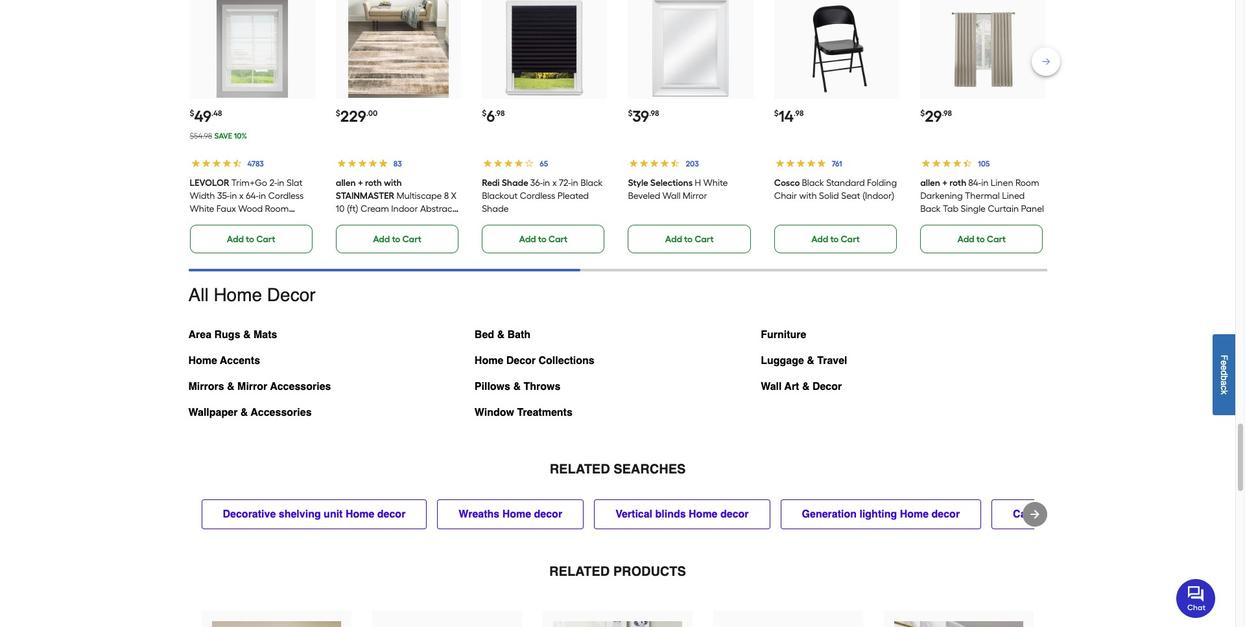 Task type: locate. For each thing, give the bounding box(es) containing it.
& down mirrors & mirror accessories link
[[241, 407, 248, 419]]

6 add from the left
[[958, 234, 975, 245]]

add to cart for 14
[[811, 234, 860, 245]]

1 to from the left
[[246, 234, 254, 245]]

& for pillows & throws
[[513, 381, 521, 393]]

2 related from the top
[[549, 565, 610, 580]]

1 vertical spatial room
[[265, 203, 289, 214]]

white down width on the left top of the page
[[190, 203, 214, 214]]

0 vertical spatial related
[[550, 462, 610, 477]]

1 cordless from the left
[[268, 190, 304, 201]]

& down home accents link
[[227, 381, 235, 393]]

5 to from the left
[[830, 234, 839, 245]]

+ inside 29 list item
[[942, 177, 948, 188]]

cart for 39
[[695, 234, 714, 245]]

horizontal
[[234, 216, 277, 227]]

generation lighting home decor link
[[781, 500, 981, 530]]

blinds
[[279, 216, 303, 227]]

1 horizontal spatial wall
[[761, 381, 782, 393]]

cart inside 29 list item
[[987, 234, 1006, 245]]

1 horizontal spatial black
[[802, 177, 824, 188]]

6 $ from the left
[[920, 109, 925, 118]]

5 add from the left
[[811, 234, 828, 245]]

room up blinds
[[265, 203, 289, 214]]

0 horizontal spatial white
[[190, 203, 214, 214]]

1 vertical spatial x
[[239, 190, 244, 201]]

1 add from the left
[[227, 234, 244, 245]]

solid
[[819, 190, 839, 201]]

1 .98 from the left
[[495, 109, 505, 118]]

1 e from the top
[[1219, 361, 1230, 366]]

in up thermal
[[981, 177, 989, 188]]

add to cart for 29
[[958, 234, 1006, 245]]

2 $ from the left
[[336, 109, 340, 118]]

mirrors & mirror accessories
[[188, 381, 331, 393]]

to inside '49' list item
[[246, 234, 254, 245]]

0 horizontal spatial x
[[239, 190, 244, 201]]

1 horizontal spatial white
[[703, 177, 728, 188]]

accessories up wallpaper & accessories at the bottom left of the page
[[270, 381, 331, 393]]

& right art
[[802, 381, 810, 393]]

36-in x 72-in black blackout cordless pleated shade
[[482, 177, 603, 214]]

black up solid
[[802, 177, 824, 188]]

add to cart inside 229 list item
[[373, 234, 421, 245]]

cart inside 39 list item
[[695, 234, 714, 245]]

luggage & travel
[[761, 355, 847, 367]]

back
[[920, 203, 941, 214]]

to for 14
[[830, 234, 839, 245]]

roth inside allen + roth with stainmaster
[[365, 177, 382, 188]]

wall
[[663, 190, 681, 201], [761, 381, 782, 393]]

4 to from the left
[[684, 234, 693, 245]]

add to cart link inside 29 list item
[[920, 225, 1043, 253]]

allen for 229
[[336, 177, 356, 188]]

1 vertical spatial area
[[188, 329, 211, 341]]

area left rugs at the bottom left of page
[[188, 329, 211, 341]]

bed
[[475, 329, 494, 341]]

add to cart down the single at top right
[[958, 234, 1006, 245]]

6
[[487, 107, 495, 126]]

add inside 29 list item
[[958, 234, 975, 245]]

darkening down allen + roth
[[920, 190, 963, 201]]

.98 inside $ 6 .98
[[495, 109, 505, 118]]

window treatments link
[[475, 404, 573, 430]]

home right wreaths
[[502, 509, 531, 521]]

& for luggage & travel
[[807, 355, 815, 367]]

related for related products
[[549, 565, 610, 580]]

allen inside allen + roth with stainmaster
[[336, 177, 356, 188]]

add to cart link for 39
[[628, 225, 751, 253]]

roth for 229
[[365, 177, 382, 188]]

1 horizontal spatial allen
[[920, 177, 940, 188]]

add to cart link inside '49' list item
[[190, 225, 313, 253]]

4 add to cart link from the left
[[628, 225, 751, 253]]

1 horizontal spatial x
[[552, 177, 557, 188]]

&
[[243, 329, 251, 341], [497, 329, 505, 341], [807, 355, 815, 367], [227, 381, 235, 393], [513, 381, 521, 393], [802, 381, 810, 393], [241, 407, 248, 419]]

2 allen from the left
[[920, 177, 940, 188]]

$ inside $ 39 .98
[[628, 109, 633, 118]]

7.67-ft unfinished red oak library ladder image
[[894, 622, 1024, 628]]

cart down the seat
[[841, 234, 860, 245]]

home right unit
[[346, 509, 374, 521]]

& left the 'travel' on the right of page
[[807, 355, 815, 367]]

2 to from the left
[[392, 234, 400, 245]]

2 add to cart link from the left
[[336, 225, 459, 253]]

4 add to cart from the left
[[665, 234, 714, 245]]

+ up stainmaster
[[358, 177, 363, 188]]

.98 inside $ 39 .98
[[649, 109, 659, 118]]

add to cart inside 29 list item
[[958, 234, 1006, 245]]

2 add to cart from the left
[[373, 234, 421, 245]]

shelving
[[279, 509, 321, 521]]

3 add from the left
[[519, 234, 536, 245]]

add for 39
[[665, 234, 682, 245]]

1 cart from the left
[[256, 234, 275, 245]]

2 cart from the left
[[402, 234, 421, 245]]

49
[[194, 107, 211, 126]]

unit
[[324, 509, 343, 521]]

1 allen from the left
[[336, 177, 356, 188]]

$ inside $ 14 .98
[[774, 109, 779, 118]]

add to cart for 6
[[519, 234, 568, 245]]

add down h white beveled wall mirror
[[665, 234, 682, 245]]

accessories down mirrors & mirror accessories link
[[251, 407, 312, 419]]

in up faux
[[230, 190, 237, 201]]

x inside 36-in x 72-in black blackout cordless pleated shade
[[552, 177, 557, 188]]

cart inside 6 list item
[[549, 234, 568, 245]]

candelabra
[[1013, 509, 1070, 521]]

& right the bed at the bottom
[[497, 329, 505, 341]]

add inside 6 list item
[[519, 234, 536, 245]]

f e e d b a c k button
[[1213, 334, 1236, 415]]

to down the single at top right
[[977, 234, 985, 245]]

add to cart link inside 229 list item
[[336, 225, 459, 253]]

1 vertical spatial darkening
[[190, 216, 232, 227]]

0 horizontal spatial mirror
[[237, 381, 267, 393]]

home down bed & bath link
[[475, 355, 503, 367]]

mirrors & mirror accessories link
[[188, 378, 331, 404]]

cart inside '49' list item
[[256, 234, 275, 245]]

to down solid
[[830, 234, 839, 245]]

add inside 14 list item
[[811, 234, 828, 245]]

x left 64-
[[239, 190, 244, 201]]

add to cart link inside 39 list item
[[628, 225, 751, 253]]

to for 229
[[392, 234, 400, 245]]

add to cart link inside 6 list item
[[482, 225, 605, 253]]

$ for 14
[[774, 109, 779, 118]]

h
[[695, 177, 701, 188]]

29 list item
[[920, 0, 1046, 253]]

1 black from the left
[[581, 177, 603, 188]]

add to cart down horizontal
[[227, 234, 275, 245]]

to inside 39 list item
[[684, 234, 693, 245]]

3 $ from the left
[[482, 109, 487, 118]]

add to cart inside 14 list item
[[811, 234, 860, 245]]

cart down horizontal
[[256, 234, 275, 245]]

5 add to cart link from the left
[[774, 225, 897, 253]]

mirror up wallpaper & accessories at the bottom left of the page
[[237, 381, 267, 393]]

.98 inside $ 14 .98
[[794, 109, 804, 118]]

add to cart link down h white beveled wall mirror
[[628, 225, 751, 253]]

roth left 84-
[[950, 177, 967, 188]]

home
[[214, 284, 262, 305], [188, 355, 217, 367], [475, 355, 503, 367], [346, 509, 374, 521], [502, 509, 531, 521], [689, 509, 718, 521], [900, 509, 929, 521], [1073, 509, 1101, 521]]

add to cart inside 39 list item
[[665, 234, 714, 245]]

$
[[190, 109, 194, 118], [336, 109, 340, 118], [482, 109, 487, 118], [628, 109, 633, 118], [774, 109, 779, 118], [920, 109, 925, 118]]

0 horizontal spatial +
[[358, 177, 363, 188]]

$54.98 save 10%
[[190, 132, 247, 141]]

add to cart down the "farmhouse/cottage" at the left top of page
[[373, 234, 421, 245]]

1 vertical spatial decor
[[506, 355, 536, 367]]

cart for 29
[[987, 234, 1006, 245]]

add to cart down 36-in x 72-in black blackout cordless pleated shade
[[519, 234, 568, 245]]

1 vertical spatial white
[[190, 203, 214, 214]]

2 add from the left
[[373, 234, 390, 245]]

x inside trim+go 2-in slat width 35-in x 64-in cordless white faux wood room darkening horizontal blinds
[[239, 190, 244, 201]]

allen up back
[[920, 177, 940, 188]]

1 add to cart from the left
[[227, 234, 275, 245]]

in left 72-
[[543, 177, 550, 188]]

0 horizontal spatial allen
[[336, 177, 356, 188]]

home up "mirrors"
[[188, 355, 217, 367]]

add
[[227, 234, 244, 245], [373, 234, 390, 245], [519, 234, 536, 245], [665, 234, 682, 245], [811, 234, 828, 245], [958, 234, 975, 245]]

with up multiscape 8 x 10 (ft) cream indoor abstract farmhouse/cottage area rug
[[384, 177, 402, 188]]

2 cordless from the left
[[520, 190, 555, 201]]

3 .98 from the left
[[794, 109, 804, 118]]

levolor
[[190, 177, 229, 188]]

4 .98 from the left
[[942, 109, 952, 118]]

wall down selections
[[663, 190, 681, 201]]

0 horizontal spatial roth
[[365, 177, 382, 188]]

area down 'abstract' on the left
[[422, 216, 442, 227]]

decor up mats
[[267, 284, 316, 305]]

+
[[358, 177, 363, 188], [942, 177, 948, 188]]

$ inside $ 49 .48
[[190, 109, 194, 118]]

0 horizontal spatial cordless
[[268, 190, 304, 201]]

home right lighting
[[900, 509, 929, 521]]

seat
[[841, 190, 860, 201]]

84-in linen room darkening thermal lined back tab single curtain panel
[[920, 177, 1044, 214]]

c
[[1219, 386, 1230, 390]]

faux
[[216, 203, 236, 214]]

to inside 6 list item
[[538, 234, 547, 245]]

3 add to cart link from the left
[[482, 225, 605, 253]]

1 horizontal spatial roth
[[950, 177, 967, 188]]

.00
[[366, 109, 378, 118]]

2 decor from the left
[[534, 509, 562, 521]]

add to cart link down solid
[[774, 225, 897, 253]]

black inside 36-in x 72-in black blackout cordless pleated shade
[[581, 177, 603, 188]]

6 add to cart link from the left
[[920, 225, 1043, 253]]

0 vertical spatial room
[[1016, 177, 1040, 188]]

39
[[633, 107, 649, 126]]

0 horizontal spatial decor
[[267, 284, 316, 305]]

x left 72-
[[552, 177, 557, 188]]

1 related from the top
[[550, 462, 610, 477]]

1 vertical spatial related
[[549, 565, 610, 580]]

decor
[[377, 509, 406, 521], [534, 509, 562, 521], [721, 509, 749, 521], [932, 509, 960, 521], [1104, 509, 1133, 521]]

cordless
[[268, 190, 304, 201], [520, 190, 555, 201]]

2 vertical spatial decor
[[813, 381, 842, 393]]

cart down h white beveled wall mirror
[[695, 234, 714, 245]]

0 horizontal spatial with
[[384, 177, 402, 188]]

e up d
[[1219, 361, 1230, 366]]

add to cart inside 6 list item
[[519, 234, 568, 245]]

0 horizontal spatial wall
[[663, 190, 681, 201]]

add for 29
[[958, 234, 975, 245]]

to for 6
[[538, 234, 547, 245]]

$ inside $ 29 .98
[[920, 109, 925, 118]]

1 horizontal spatial cordless
[[520, 190, 555, 201]]

5 cart from the left
[[841, 234, 860, 245]]

1 $ from the left
[[190, 109, 194, 118]]

0 vertical spatial area
[[422, 216, 442, 227]]

add to cart for 229
[[373, 234, 421, 245]]

furniture
[[761, 329, 806, 341]]

2 .98 from the left
[[649, 109, 659, 118]]

redi shade
[[482, 177, 528, 188]]

mats
[[254, 329, 277, 341]]

0 horizontal spatial room
[[265, 203, 289, 214]]

style selections h white beveled wall mirror image
[[641, 0, 741, 98]]

allen up stainmaster
[[336, 177, 356, 188]]

luggage
[[761, 355, 804, 367]]

2 black from the left
[[802, 177, 824, 188]]

1 horizontal spatial with
[[799, 190, 817, 201]]

6 cart from the left
[[987, 234, 1006, 245]]

cosco black standard folding chair with solid seat (indoor) image
[[787, 0, 887, 98]]

.98
[[495, 109, 505, 118], [649, 109, 659, 118], [794, 109, 804, 118], [942, 109, 952, 118]]

add to cart link inside 14 list item
[[774, 225, 897, 253]]

to inside 229 list item
[[392, 234, 400, 245]]

+ for 29
[[942, 177, 948, 188]]

(indoor)
[[863, 190, 895, 201]]

mirror down h
[[683, 190, 707, 201]]

wall art & decor
[[761, 381, 842, 393]]

+ inside allen + roth with stainmaster
[[358, 177, 363, 188]]

cart for 229
[[402, 234, 421, 245]]

roth inside 29 list item
[[950, 177, 967, 188]]

to down h white beveled wall mirror
[[684, 234, 693, 245]]

roth up stainmaster
[[365, 177, 382, 188]]

add down horizontal
[[227, 234, 244, 245]]

wallpaper & accessories link
[[188, 404, 312, 430]]

add to cart link down the indoor
[[336, 225, 459, 253]]

wall left art
[[761, 381, 782, 393]]

4 decor from the left
[[932, 509, 960, 521]]

0 vertical spatial wall
[[663, 190, 681, 201]]

1 add to cart link from the left
[[190, 225, 313, 253]]

.98 for 6
[[495, 109, 505, 118]]

1 horizontal spatial area
[[422, 216, 442, 227]]

decor down bath
[[506, 355, 536, 367]]

6 to from the left
[[977, 234, 985, 245]]

1 horizontal spatial darkening
[[920, 190, 963, 201]]

$ for 49
[[190, 109, 194, 118]]

white right h
[[703, 177, 728, 188]]

2 + from the left
[[942, 177, 948, 188]]

darkening down faux
[[190, 216, 232, 227]]

add inside 229 list item
[[373, 234, 390, 245]]

add to cart link
[[190, 225, 313, 253], [336, 225, 459, 253], [482, 225, 605, 253], [628, 225, 751, 253], [774, 225, 897, 253], [920, 225, 1043, 253]]

$ 39 .98
[[628, 107, 659, 126]]

1 roth from the left
[[365, 177, 382, 188]]

roth for 29
[[950, 177, 967, 188]]

2 horizontal spatial decor
[[813, 381, 842, 393]]

0 horizontal spatial area
[[188, 329, 211, 341]]

1 vertical spatial with
[[799, 190, 817, 201]]

add down the single at top right
[[958, 234, 975, 245]]

5 add to cart from the left
[[811, 234, 860, 245]]

72-
[[559, 177, 571, 188]]

0 vertical spatial white
[[703, 177, 728, 188]]

0 horizontal spatial darkening
[[190, 216, 232, 227]]

bed & bath link
[[475, 326, 531, 352]]

wall art & decor link
[[761, 378, 842, 404]]

decorative
[[223, 509, 276, 521]]

cart down the indoor
[[402, 234, 421, 245]]

save
[[214, 132, 232, 141]]

1 horizontal spatial decor
[[506, 355, 536, 367]]

add inside 39 list item
[[665, 234, 682, 245]]

cordless down 36- at the left top of page
[[520, 190, 555, 201]]

panel
[[1021, 203, 1044, 214]]

add to cart link down wood
[[190, 225, 313, 253]]

vertical
[[616, 509, 653, 521]]

to down the "farmhouse/cottage" at the left top of page
[[392, 234, 400, 245]]

add to cart link down 36-in x 72-in black blackout cordless pleated shade
[[482, 225, 605, 253]]

cordless down slat on the left top
[[268, 190, 304, 201]]

with left solid
[[799, 190, 817, 201]]

.98 for 39
[[649, 109, 659, 118]]

4 cart from the left
[[695, 234, 714, 245]]

add down 36-in x 72-in black blackout cordless pleated shade
[[519, 234, 536, 245]]

decor down the 'travel' on the right of page
[[813, 381, 842, 393]]

accessories
[[270, 381, 331, 393], [251, 407, 312, 419]]

to for 29
[[977, 234, 985, 245]]

1 vertical spatial wall
[[761, 381, 782, 393]]

add for 14
[[811, 234, 828, 245]]

& for mirrors & mirror accessories
[[227, 381, 235, 393]]

$ for 229
[[336, 109, 340, 118]]

0 vertical spatial decor
[[267, 284, 316, 305]]

3 to from the left
[[538, 234, 547, 245]]

3 cart from the left
[[549, 234, 568, 245]]

$ 29 .98
[[920, 107, 952, 126]]

darkening inside trim+go 2-in slat width 35-in x 64-in cordless white faux wood room darkening horizontal blinds
[[190, 216, 232, 227]]

0 vertical spatial with
[[384, 177, 402, 188]]

to inside 29 list item
[[977, 234, 985, 245]]

cart inside 14 list item
[[841, 234, 860, 245]]

cart down curtain
[[987, 234, 1006, 245]]

5 decor from the left
[[1104, 509, 1133, 521]]

with inside allen + roth with stainmaster
[[384, 177, 402, 188]]

cart inside 229 list item
[[402, 234, 421, 245]]

white
[[703, 177, 728, 188], [190, 203, 214, 214]]

+ up tab
[[942, 177, 948, 188]]

generation lighting home decor
[[802, 509, 960, 521]]

darkening inside 84-in linen room darkening thermal lined back tab single curtain panel
[[920, 190, 963, 201]]

4 $ from the left
[[628, 109, 633, 118]]

farmhouse/cottage
[[336, 216, 420, 227]]

4 add from the left
[[665, 234, 682, 245]]

1 + from the left
[[358, 177, 363, 188]]

decor inside 'link'
[[506, 355, 536, 367]]

$ inside $ 229 .00
[[336, 109, 340, 118]]

0 horizontal spatial black
[[581, 177, 603, 188]]

darkening
[[920, 190, 963, 201], [190, 216, 232, 227]]

49 list item
[[190, 0, 315, 253]]

to down 36-in x 72-in black blackout cordless pleated shade
[[538, 234, 547, 245]]

$ 49 .48
[[190, 107, 222, 126]]

allen inside 29 list item
[[920, 177, 940, 188]]

cordless inside 36-in x 72-in black blackout cordless pleated shade
[[520, 190, 555, 201]]

cart
[[256, 234, 275, 245], [402, 234, 421, 245], [549, 234, 568, 245], [695, 234, 714, 245], [841, 234, 860, 245], [987, 234, 1006, 245]]

room
[[1016, 177, 1040, 188], [265, 203, 289, 214]]

black up "pleated"
[[581, 177, 603, 188]]

0 vertical spatial x
[[552, 177, 557, 188]]

add to cart down solid
[[811, 234, 860, 245]]

black inside black standard folding chair with solid seat (indoor)
[[802, 177, 824, 188]]

1 horizontal spatial mirror
[[683, 190, 707, 201]]

1 horizontal spatial +
[[942, 177, 948, 188]]

1 vertical spatial shade
[[482, 203, 509, 214]]

.98 for 14
[[794, 109, 804, 118]]

add to cart down h white beveled wall mirror
[[665, 234, 714, 245]]

to for 39
[[684, 234, 693, 245]]

0 vertical spatial mirror
[[683, 190, 707, 201]]

rug
[[444, 216, 460, 227]]

e up "b"
[[1219, 366, 1230, 371]]

1 horizontal spatial room
[[1016, 177, 1040, 188]]

shade down blackout
[[482, 203, 509, 214]]

lighting
[[860, 509, 897, 521]]

5 $ from the left
[[774, 109, 779, 118]]

to down horizontal
[[246, 234, 254, 245]]

black
[[581, 177, 603, 188], [802, 177, 824, 188]]

chair
[[774, 190, 797, 201]]

& left mats
[[243, 329, 251, 341]]

add down solid
[[811, 234, 828, 245]]

0 vertical spatial darkening
[[920, 190, 963, 201]]

& right pillows at the left of page
[[513, 381, 521, 393]]

blinds
[[655, 509, 686, 521]]

allen + roth with stainmaster multiscape 8 x 10 (ft) cream indoor abstract farmhouse/cottage area rug image
[[348, 0, 449, 98]]

$ inside $ 6 .98
[[482, 109, 487, 118]]

3 decor from the left
[[721, 509, 749, 521]]

3 add to cart from the left
[[519, 234, 568, 245]]

room up lined
[[1016, 177, 1040, 188]]

2 roth from the left
[[950, 177, 967, 188]]

products
[[613, 565, 686, 580]]

e
[[1219, 361, 1230, 366], [1219, 366, 1230, 371]]

add to cart link for 29
[[920, 225, 1043, 253]]

.98 inside $ 29 .98
[[942, 109, 952, 118]]

add down the "farmhouse/cottage" at the left top of page
[[373, 234, 390, 245]]

$ for 6
[[482, 109, 487, 118]]

related
[[550, 462, 610, 477], [549, 565, 610, 580]]

allen + roth
[[920, 177, 967, 188]]

6 add to cart from the left
[[958, 234, 1006, 245]]

add to cart link down the single at top right
[[920, 225, 1043, 253]]

room inside trim+go 2-in slat width 35-in x 64-in cordless white faux wood room darkening horizontal blinds
[[265, 203, 289, 214]]

to inside 14 list item
[[830, 234, 839, 245]]

1 vertical spatial mirror
[[237, 381, 267, 393]]

related products
[[549, 565, 686, 580]]

treatments
[[517, 407, 573, 419]]

cart down "pleated"
[[549, 234, 568, 245]]

shade up blackout
[[502, 177, 528, 188]]



Task type: describe. For each thing, give the bounding box(es) containing it.
0 vertical spatial accessories
[[270, 381, 331, 393]]

.48
[[211, 109, 222, 118]]

+ for 229
[[358, 177, 363, 188]]

cream
[[361, 203, 389, 214]]

blackout
[[482, 190, 518, 201]]

14 list item
[[774, 0, 900, 253]]

$54.98
[[190, 132, 212, 141]]

in inside 84-in linen room darkening thermal lined back tab single curtain panel
[[981, 177, 989, 188]]

home inside 'link'
[[475, 355, 503, 367]]

lined
[[1002, 190, 1025, 201]]

style
[[628, 177, 648, 188]]

allen for 29
[[920, 177, 940, 188]]

levolor trim+go 2-in slat width 35-in x 64-in cordless white faux wood room darkening horizontal blinds image
[[202, 0, 303, 98]]

$ 229 .00
[[336, 107, 378, 126]]

$ for 39
[[628, 109, 633, 118]]

single
[[961, 203, 986, 214]]

contemporary gray twin over twin bunk bed with storage drawers, solid wood frame, convertible design image
[[553, 622, 682, 628]]

72-in indoor fountain image
[[212, 622, 341, 628]]

throws
[[524, 381, 561, 393]]

allen + roth with stainmaster
[[336, 177, 402, 201]]

cordless inside trim+go 2-in slat width 35-in x 64-in cordless white faux wood room darkening horizontal blinds
[[268, 190, 304, 201]]

shade inside 36-in x 72-in black blackout cordless pleated shade
[[482, 203, 509, 214]]

add to cart link for 229
[[336, 225, 459, 253]]

allen + roth 84-in linen room darkening thermal lined back tab single curtain panel image
[[933, 0, 1033, 98]]

related searches
[[550, 462, 686, 477]]

add to cart link for 14
[[774, 225, 897, 253]]

decorative shelving unit home decor link
[[201, 500, 427, 530]]

10
[[336, 203, 345, 214]]

trim+go 2-in slat width 35-in x 64-in cordless white faux wood room darkening horizontal blinds
[[190, 177, 304, 227]]

travel
[[817, 355, 847, 367]]

vertical blinds home decor
[[616, 509, 749, 521]]

decorative shelving unit home decor
[[223, 509, 406, 521]]

art
[[785, 381, 799, 393]]

area rugs & mats
[[188, 329, 277, 341]]

1 decor from the left
[[377, 509, 406, 521]]

slat
[[287, 177, 302, 188]]

36-
[[530, 177, 543, 188]]

black standard folding chair with solid seat (indoor)
[[774, 177, 897, 201]]

trim+go
[[231, 177, 267, 188]]

a
[[1219, 381, 1230, 386]]

white inside trim+go 2-in slat width 35-in x 64-in cordless white faux wood room darkening horizontal blinds
[[190, 203, 214, 214]]

arrow right image
[[1028, 508, 1041, 521]]

abstract
[[420, 203, 456, 214]]

all
[[188, 284, 209, 305]]

home right all on the left
[[214, 284, 262, 305]]

pleated
[[558, 190, 589, 201]]

area rugs & mats link
[[188, 326, 277, 352]]

add to cart link for 6
[[482, 225, 605, 253]]

home accents
[[188, 355, 260, 367]]

style selections
[[628, 177, 693, 188]]

cart for 14
[[841, 234, 860, 245]]

tab
[[943, 203, 959, 214]]

in up wood
[[259, 190, 266, 201]]

selections
[[650, 177, 693, 188]]

accents
[[220, 355, 260, 367]]

$ 14 .98
[[774, 107, 804, 126]]

pillows
[[475, 381, 510, 393]]

wreaths
[[459, 509, 500, 521]]

mirrors
[[188, 381, 224, 393]]

area inside multiscape 8 x 10 (ft) cream indoor abstract farmhouse/cottage area rug
[[422, 216, 442, 227]]

white inside h white beveled wall mirror
[[703, 177, 728, 188]]

home decor collections link
[[475, 352, 595, 378]]

14
[[779, 107, 794, 126]]

pillows & throws link
[[475, 378, 561, 404]]

cart for 6
[[549, 234, 568, 245]]

0 vertical spatial shade
[[502, 177, 528, 188]]

229 list item
[[336, 0, 461, 253]]

(ft)
[[347, 203, 358, 214]]

.98 for 29
[[942, 109, 952, 118]]

home accents link
[[188, 352, 260, 378]]

mirror inside h white beveled wall mirror
[[683, 190, 707, 201]]

wreaths home decor
[[459, 509, 562, 521]]

6 list item
[[482, 0, 607, 253]]

229
[[340, 107, 366, 126]]

candelabra home decor link
[[992, 500, 1154, 530]]

39 list item
[[628, 0, 754, 253]]

10%
[[234, 132, 247, 141]]

wood
[[238, 203, 263, 214]]

folding
[[867, 177, 897, 188]]

all home decor
[[188, 284, 316, 305]]

1 vertical spatial accessories
[[251, 407, 312, 419]]

2-
[[269, 177, 277, 188]]

wallpaper & accessories
[[188, 407, 312, 419]]

in up "pleated"
[[571, 177, 578, 188]]

candelabra home decor
[[1013, 509, 1133, 521]]

with inside black standard folding chair with solid seat (indoor)
[[799, 190, 817, 201]]

redi
[[482, 177, 500, 188]]

2 e from the top
[[1219, 366, 1230, 371]]

home right "candelabra"
[[1073, 509, 1101, 521]]

in left slat on the left top
[[277, 177, 284, 188]]

x
[[451, 190, 457, 201]]

wall inside h white beveled wall mirror
[[663, 190, 681, 201]]

redi shade 36-in x 72-in black blackout cordless pleated shade image
[[495, 0, 595, 98]]

add to cart inside '49' list item
[[227, 234, 275, 245]]

room inside 84-in linen room darkening thermal lined back tab single curtain panel
[[1016, 177, 1040, 188]]

window
[[475, 407, 514, 419]]

add for 229
[[373, 234, 390, 245]]

beveled
[[628, 190, 660, 201]]

& for bed & bath
[[497, 329, 505, 341]]

8
[[444, 190, 449, 201]]

width
[[190, 190, 215, 201]]

bath
[[508, 329, 531, 341]]

rugs
[[214, 329, 240, 341]]

luggage & travel link
[[761, 352, 847, 378]]

35-
[[217, 190, 230, 201]]

thermal
[[965, 190, 1000, 201]]

cosco
[[774, 177, 800, 188]]

add inside '49' list item
[[227, 234, 244, 245]]

d
[[1219, 371, 1230, 376]]

add for 6
[[519, 234, 536, 245]]

window treatments
[[475, 407, 573, 419]]

linen
[[991, 177, 1013, 188]]

furniture link
[[761, 326, 806, 352]]

add to cart for 39
[[665, 234, 714, 245]]

f e e d b a c k
[[1219, 355, 1230, 395]]

$ 6 .98
[[482, 107, 505, 126]]

home right blinds
[[689, 509, 718, 521]]

84-
[[969, 177, 981, 188]]

stainmaster
[[336, 190, 395, 201]]

indoor
[[391, 203, 418, 214]]

related for related searches
[[550, 462, 610, 477]]

h white beveled wall mirror
[[628, 177, 728, 201]]

& for wallpaper & accessories
[[241, 407, 248, 419]]

chat invite button image
[[1177, 579, 1216, 619]]

curtain
[[988, 203, 1019, 214]]

$ for 29
[[920, 109, 925, 118]]



Task type: vqa. For each thing, say whether or not it's contained in the screenshot.
2nd Dec from the right
no



